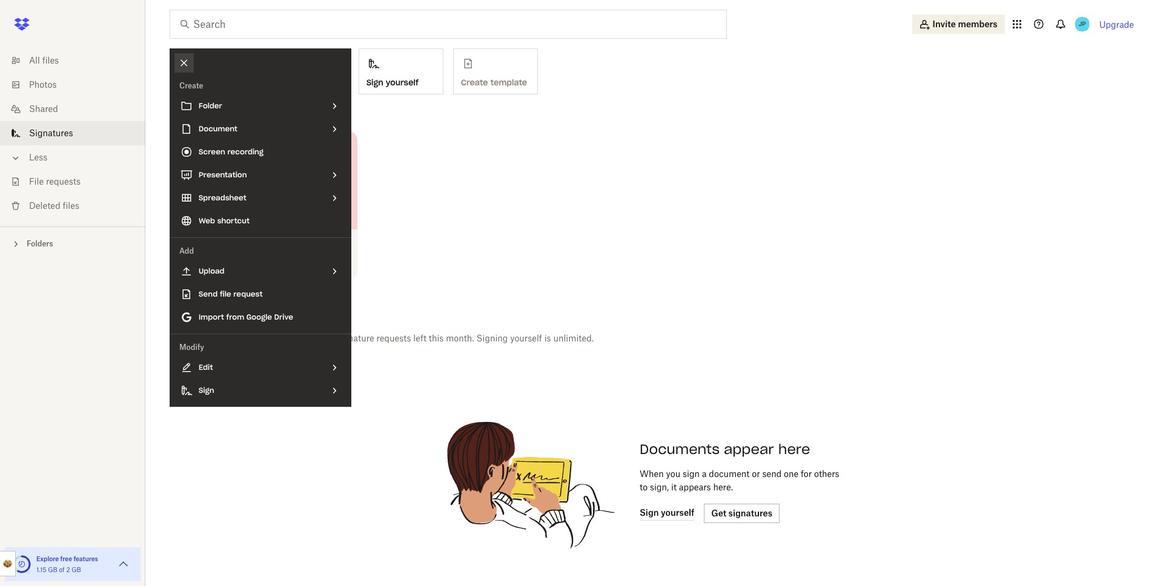 Task type: locate. For each thing, give the bounding box(es) containing it.
1 horizontal spatial 3
[[329, 333, 334, 343]]

of
[[319, 333, 327, 343], [59, 567, 65, 574]]

create down the close "image"
[[179, 81, 203, 90]]

sign for sign yourself
[[367, 78, 383, 88]]

files right the all
[[42, 55, 59, 65]]

folder
[[199, 101, 222, 110]]

this
[[429, 333, 444, 343]]

0 vertical spatial of
[[319, 333, 327, 343]]

so
[[256, 238, 264, 247]]

0 vertical spatial signatures
[[29, 128, 73, 138]]

sign yourself button
[[359, 48, 444, 95]]

quota usage element
[[12, 555, 32, 574]]

to left sign.
[[309, 238, 316, 247]]

spreadsheet menu item
[[170, 187, 351, 210]]

drive
[[274, 313, 293, 322]]

gb
[[48, 567, 57, 574], [72, 567, 81, 574]]

create for create your signature so you're ready to sign.
[[179, 238, 202, 247]]

1 horizontal spatial signatures
[[170, 303, 242, 320]]

signatures
[[29, 128, 73, 138], [170, 303, 242, 320]]

files for all files
[[42, 55, 59, 65]]

presentation menu item
[[170, 164, 351, 187]]

sign.
[[318, 238, 334, 247]]

edit menu item
[[170, 356, 351, 379]]

1 vertical spatial documents
[[640, 441, 720, 458]]

0 horizontal spatial gb
[[48, 567, 57, 574]]

0 horizontal spatial signatures
[[29, 128, 73, 138]]

0 vertical spatial yourself
[[386, 78, 419, 88]]

0 horizontal spatial files
[[42, 55, 59, 65]]

tab list containing documents
[[170, 324, 1139, 353]]

0 vertical spatial sign
[[367, 78, 383, 88]]

deleted files link
[[10, 194, 145, 218]]

to inside when you sign a document or send one for others to sign, it appears here.
[[640, 482, 648, 492]]

0 vertical spatial create
[[179, 81, 203, 90]]

sign inside button
[[367, 78, 383, 88]]

0 vertical spatial documents
[[170, 333, 216, 343]]

file
[[29, 176, 44, 187]]

1 3 from the left
[[311, 333, 316, 343]]

is
[[545, 333, 551, 343]]

signature
[[222, 238, 254, 247], [336, 333, 374, 343]]

1 vertical spatial requests
[[377, 333, 411, 343]]

1 horizontal spatial requests
[[377, 333, 411, 343]]

documents up "you" on the bottom right of the page
[[640, 441, 720, 458]]

sign inside menu item
[[199, 386, 214, 395]]

left
[[413, 333, 427, 343]]

documents tab
[[170, 324, 216, 353]]

1 horizontal spatial sign
[[367, 78, 383, 88]]

create your signature so you're ready to sign.
[[179, 238, 334, 247]]

or
[[752, 469, 760, 479]]

unlimited.
[[554, 333, 594, 343]]

import from google drive
[[199, 313, 293, 322]]

1 vertical spatial signatures
[[170, 303, 242, 320]]

create left your
[[179, 238, 202, 247]]

0 horizontal spatial sign
[[199, 386, 214, 395]]

get
[[170, 103, 184, 113]]

create inside menu
[[179, 81, 203, 90]]

signatures down the send
[[170, 303, 242, 320]]

yourself inside button
[[386, 78, 419, 88]]

0 vertical spatial signature
[[222, 238, 254, 247]]

0 horizontal spatial of
[[59, 567, 65, 574]]

dropbox image
[[10, 12, 34, 36]]

gb right 1.15
[[48, 567, 57, 574]]

document
[[199, 124, 237, 133]]

to
[[309, 238, 316, 247], [640, 482, 648, 492]]

one
[[784, 469, 799, 479]]

sign,
[[650, 482, 669, 492]]

list containing all files
[[0, 41, 145, 227]]

0 horizontal spatial yourself
[[386, 78, 419, 88]]

gb right '2'
[[72, 567, 81, 574]]

import from google drive menu item
[[170, 306, 351, 329]]

folders button
[[0, 235, 145, 253]]

0 vertical spatial requests
[[46, 176, 81, 187]]

1 vertical spatial yourself
[[510, 333, 542, 343]]

1 horizontal spatial of
[[319, 333, 327, 343]]

1 vertical spatial sign
[[199, 386, 214, 395]]

menu
[[170, 48, 351, 407]]

send file request menu item
[[170, 283, 351, 306]]

documents
[[170, 333, 216, 343], [640, 441, 720, 458]]

0 horizontal spatial 3
[[311, 333, 316, 343]]

0 vertical spatial files
[[42, 55, 59, 65]]

modify
[[179, 343, 204, 352]]

here.
[[714, 482, 733, 492]]

your
[[204, 238, 220, 247]]

1 vertical spatial to
[[640, 482, 648, 492]]

appear
[[724, 441, 774, 458]]

0 horizontal spatial to
[[309, 238, 316, 247]]

0 horizontal spatial requests
[[46, 176, 81, 187]]

list
[[0, 41, 145, 227]]

deleted files
[[29, 201, 79, 211]]

requests left left
[[377, 333, 411, 343]]

create for create
[[179, 81, 203, 90]]

spreadsheet
[[199, 193, 247, 202]]

a
[[702, 469, 707, 479]]

of inside explore free features 1.15 gb of 2 gb
[[59, 567, 65, 574]]

2
[[66, 567, 70, 574]]

file
[[220, 290, 231, 299]]

to down when
[[640, 482, 648, 492]]

free
[[60, 556, 72, 563]]

started
[[187, 103, 216, 113]]

screen recording
[[199, 147, 264, 156]]

create
[[179, 81, 203, 90], [179, 238, 202, 247]]

tab list
[[170, 324, 1139, 353]]

2 create from the top
[[179, 238, 202, 247]]

sign
[[367, 78, 383, 88], [199, 386, 214, 395]]

1 horizontal spatial signature
[[336, 333, 374, 343]]

request
[[233, 290, 263, 299]]

1 horizontal spatial to
[[640, 482, 648, 492]]

documents down "import"
[[170, 333, 216, 343]]

shared
[[29, 104, 58, 114]]

1 horizontal spatial files
[[63, 201, 79, 211]]

1 horizontal spatial documents
[[640, 441, 720, 458]]

signatures down shared
[[29, 128, 73, 138]]

sign for sign
[[199, 386, 214, 395]]

screen recording menu item
[[170, 141, 351, 164]]

less image
[[10, 152, 22, 164]]

files
[[42, 55, 59, 65], [63, 201, 79, 211]]

screen
[[199, 147, 225, 156]]

send file request
[[199, 290, 263, 299]]

requests up deleted files
[[46, 176, 81, 187]]

3
[[311, 333, 316, 343], [329, 333, 334, 343]]

1 vertical spatial files
[[63, 201, 79, 211]]

0 vertical spatial to
[[309, 238, 316, 247]]

yourself
[[386, 78, 419, 88], [510, 333, 542, 343]]

1 create from the top
[[179, 81, 203, 90]]

1.15
[[36, 567, 46, 574]]

file requests link
[[10, 170, 145, 194]]

send
[[199, 290, 218, 299]]

of inside tab list
[[319, 333, 327, 343]]

1 vertical spatial of
[[59, 567, 65, 574]]

0 horizontal spatial documents
[[170, 333, 216, 343]]

requests
[[46, 176, 81, 187], [377, 333, 411, 343]]

signing
[[477, 333, 508, 343]]

1 vertical spatial signature
[[336, 333, 374, 343]]

1 horizontal spatial gb
[[72, 567, 81, 574]]

1 vertical spatial create
[[179, 238, 202, 247]]

files down file requests link
[[63, 201, 79, 211]]



Task type: vqa. For each thing, say whether or not it's contained in the screenshot.
Or
yes



Task type: describe. For each thing, give the bounding box(es) containing it.
templates tab
[[226, 324, 267, 353]]

all files
[[29, 55, 59, 65]]

all
[[29, 55, 40, 65]]

ready
[[288, 238, 307, 247]]

month.
[[446, 333, 474, 343]]

sign menu item
[[170, 379, 351, 402]]

upload menu item
[[170, 260, 351, 283]]

file requests
[[29, 176, 81, 187]]

shortcut
[[217, 216, 250, 225]]

files for deleted files
[[63, 201, 79, 211]]

for
[[801, 469, 812, 479]]

upgrade
[[1100, 19, 1134, 29]]

shared link
[[10, 97, 145, 121]]

explore
[[36, 556, 59, 563]]

folder menu item
[[170, 95, 351, 118]]

1 horizontal spatial yourself
[[510, 333, 542, 343]]

photos
[[29, 79, 57, 90]]

2 gb from the left
[[72, 567, 81, 574]]

close image
[[174, 53, 195, 73]]

presentation
[[199, 170, 247, 179]]

with
[[218, 103, 236, 113]]

it
[[671, 482, 677, 492]]

documents for documents
[[170, 333, 216, 343]]

import
[[199, 313, 224, 322]]

web shortcut
[[199, 216, 250, 225]]

others
[[815, 469, 840, 479]]

all files link
[[10, 48, 145, 73]]

1 gb from the left
[[48, 567, 57, 574]]

sign
[[683, 469, 700, 479]]

signatures inside 'link'
[[29, 128, 73, 138]]

features
[[74, 556, 98, 563]]

web
[[199, 216, 215, 225]]

add
[[179, 247, 194, 256]]

signatures
[[238, 103, 280, 113]]

recording
[[228, 147, 264, 156]]

deleted
[[29, 201, 60, 211]]

0 horizontal spatial signature
[[222, 238, 254, 247]]

you're
[[266, 238, 286, 247]]

3 of 3 signature requests left this month. signing yourself is unlimited.
[[311, 333, 594, 343]]

documents for documents appear here
[[640, 441, 720, 458]]

folders
[[27, 239, 53, 248]]

when you sign a document or send one for others to sign, it appears here.
[[640, 469, 840, 492]]

here
[[779, 441, 810, 458]]

photos link
[[10, 73, 145, 97]]

you
[[666, 469, 681, 479]]

upgrade link
[[1100, 19, 1134, 29]]

signatures list item
[[0, 121, 145, 145]]

explore free features 1.15 gb of 2 gb
[[36, 556, 98, 574]]

web shortcut menu item
[[170, 210, 351, 233]]

document menu item
[[170, 118, 351, 141]]

document
[[709, 469, 750, 479]]

less
[[29, 152, 47, 162]]

when
[[640, 469, 664, 479]]

requests inside tab list
[[377, 333, 411, 343]]

signatures link
[[10, 121, 145, 145]]

edit
[[199, 363, 213, 372]]

documents appear here
[[640, 441, 810, 458]]

2 3 from the left
[[329, 333, 334, 343]]

appears
[[679, 482, 711, 492]]

get started with signatures
[[170, 103, 280, 113]]

google
[[247, 313, 272, 322]]

upload
[[199, 267, 225, 276]]

templates
[[226, 333, 267, 343]]

send
[[763, 469, 782, 479]]

sign yourself
[[367, 78, 419, 88]]

from
[[226, 313, 244, 322]]

requests inside list
[[46, 176, 81, 187]]

menu containing create
[[170, 48, 351, 407]]



